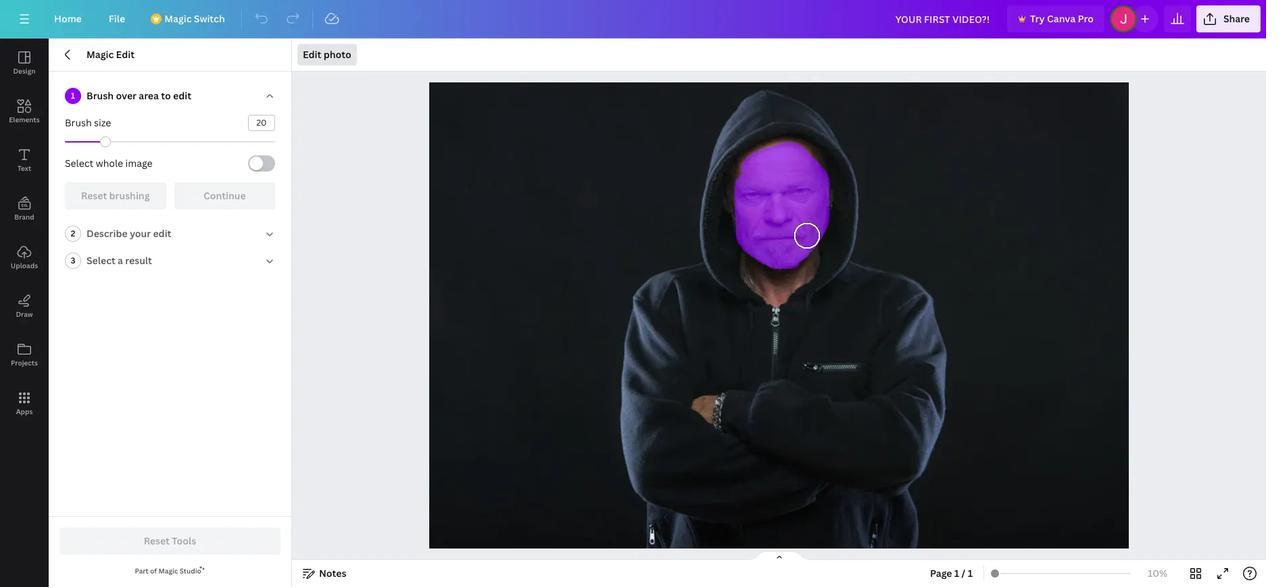 Task type: vqa. For each thing, say whether or not it's contained in the screenshot.
/
yes



Task type: locate. For each thing, give the bounding box(es) containing it.
/
[[962, 567, 965, 580]]

+ add page button
[[440, 501, 1107, 528]]

1 horizontal spatial reset
[[144, 535, 170, 547]]

brush size
[[65, 116, 111, 129]]

edit
[[173, 89, 191, 102], [153, 227, 171, 240]]

describe
[[87, 227, 127, 240]]

result
[[125, 254, 152, 267]]

magic switch
[[164, 12, 225, 25]]

reset
[[81, 189, 107, 202], [144, 535, 170, 547]]

page
[[930, 567, 952, 580]]

0 horizontal spatial edit
[[116, 48, 135, 61]]

1 vertical spatial magic
[[87, 48, 114, 61]]

text
[[17, 164, 31, 173]]

2 edit from the left
[[303, 48, 321, 61]]

add
[[756, 508, 775, 520]]

part
[[135, 566, 149, 576]]

studio
[[180, 566, 201, 576]]

Brush size text field
[[249, 116, 274, 130]]

select left a
[[87, 254, 115, 267]]

select for select a result
[[87, 254, 115, 267]]

brush left over
[[87, 89, 114, 102]]

1 up brush size
[[71, 90, 75, 101]]

0 vertical spatial reset
[[81, 189, 107, 202]]

magic left the switch
[[164, 12, 192, 25]]

your
[[130, 227, 151, 240]]

home link
[[43, 5, 92, 32]]

0 vertical spatial select
[[65, 157, 93, 170]]

1 vertical spatial edit
[[153, 227, 171, 240]]

edit photo button
[[297, 44, 357, 66]]

reset left the tools
[[144, 535, 170, 547]]

magic for magic studio
[[159, 566, 178, 576]]

brushing
[[109, 189, 150, 202]]

edit photo
[[303, 48, 351, 61]]

+ add page
[[749, 508, 799, 520]]

select
[[65, 157, 93, 170], [87, 254, 115, 267]]

0 vertical spatial brush
[[87, 89, 114, 102]]

uploads button
[[0, 233, 49, 282]]

1 horizontal spatial edit
[[303, 48, 321, 61]]

1 horizontal spatial edit
[[173, 89, 191, 102]]

1 right /
[[968, 567, 973, 580]]

1 vertical spatial select
[[87, 254, 115, 267]]

0 vertical spatial magic
[[164, 12, 192, 25]]

reset for reset tools
[[144, 535, 170, 547]]

select whole image
[[65, 157, 153, 170]]

magic right of
[[159, 566, 178, 576]]

select left the whole
[[65, 157, 93, 170]]

apps
[[16, 407, 33, 416]]

brush
[[87, 89, 114, 102], [65, 116, 92, 129]]

edit
[[116, 48, 135, 61], [303, 48, 321, 61]]

edit down file popup button
[[116, 48, 135, 61]]

draw
[[16, 310, 33, 319]]

magic down file popup button
[[87, 48, 114, 61]]

10%
[[1148, 567, 1167, 580]]

projects
[[11, 358, 38, 368]]

3
[[71, 255, 75, 266]]

1 vertical spatial reset
[[144, 535, 170, 547]]

over
[[116, 89, 136, 102]]

magic inside button
[[164, 12, 192, 25]]

magic for magic switch
[[164, 12, 192, 25]]

0 horizontal spatial reset
[[81, 189, 107, 202]]

canva
[[1047, 12, 1076, 25]]

page
[[777, 508, 799, 520]]

edit left photo
[[303, 48, 321, 61]]

page 1 / 1
[[930, 567, 973, 580]]

2 vertical spatial magic
[[159, 566, 178, 576]]

magic edit
[[87, 48, 135, 61]]

photo
[[324, 48, 351, 61]]

reset left brushing
[[81, 189, 107, 202]]

continue button
[[174, 182, 275, 210]]

magic
[[164, 12, 192, 25], [87, 48, 114, 61], [159, 566, 178, 576]]

design
[[13, 66, 36, 76]]

continue
[[203, 189, 246, 202]]

tools
[[172, 535, 196, 547]]

1 left /
[[954, 567, 959, 580]]

elements button
[[0, 87, 49, 136]]

draw button
[[0, 282, 49, 331]]

reset tools
[[144, 535, 196, 547]]

edit inside popup button
[[303, 48, 321, 61]]

1
[[71, 90, 75, 101], [954, 567, 959, 580], [968, 567, 973, 580]]

magic for magic edit
[[87, 48, 114, 61]]

edit right the to
[[173, 89, 191, 102]]

share button
[[1196, 5, 1261, 32]]

of
[[150, 566, 157, 576]]

1 edit from the left
[[116, 48, 135, 61]]

notes
[[319, 567, 346, 580]]

brand button
[[0, 185, 49, 233]]

edit right your
[[153, 227, 171, 240]]

reset brushing button
[[65, 182, 166, 210]]

1 vertical spatial brush
[[65, 116, 92, 129]]

brush left size
[[65, 116, 92, 129]]



Task type: describe. For each thing, give the bounding box(es) containing it.
reset for reset brushing
[[81, 189, 107, 202]]

magic studio
[[159, 566, 201, 576]]

size
[[94, 116, 111, 129]]

reset tools button
[[59, 528, 281, 555]]

select for select whole image
[[65, 157, 93, 170]]

magic switch button
[[141, 5, 236, 32]]

0 horizontal spatial 1
[[71, 90, 75, 101]]

0 vertical spatial edit
[[173, 89, 191, 102]]

2 horizontal spatial 1
[[968, 567, 973, 580]]

notes button
[[297, 563, 352, 585]]

whole
[[96, 157, 123, 170]]

share
[[1223, 12, 1250, 25]]

apps button
[[0, 379, 49, 428]]

select a result
[[87, 254, 152, 267]]

try
[[1030, 12, 1045, 25]]

design button
[[0, 39, 49, 87]]

elements
[[9, 115, 40, 124]]

image
[[125, 157, 153, 170]]

pro
[[1078, 12, 1094, 25]]

show pages image
[[747, 551, 811, 562]]

10% button
[[1136, 563, 1179, 585]]

2
[[71, 228, 75, 239]]

0 horizontal spatial edit
[[153, 227, 171, 240]]

main menu bar
[[0, 0, 1266, 39]]

area
[[139, 89, 159, 102]]

brush over area to edit
[[87, 89, 191, 102]]

brand
[[14, 212, 34, 222]]

a
[[118, 254, 123, 267]]

brush for brush size
[[65, 116, 92, 129]]

part of
[[135, 566, 159, 576]]

try canva pro button
[[1007, 5, 1104, 32]]

uploads
[[11, 261, 38, 270]]

file button
[[98, 5, 136, 32]]

switch
[[194, 12, 225, 25]]

Design title text field
[[885, 5, 1002, 32]]

to
[[161, 89, 171, 102]]

file
[[109, 12, 125, 25]]

side panel tab list
[[0, 39, 49, 428]]

reset brushing
[[81, 189, 150, 202]]

describe your edit
[[87, 227, 171, 240]]

1 horizontal spatial 1
[[954, 567, 959, 580]]

try canva pro
[[1030, 12, 1094, 25]]

+
[[749, 508, 754, 520]]

text button
[[0, 136, 49, 185]]

projects button
[[0, 331, 49, 379]]

home
[[54, 12, 82, 25]]

brush for brush over area to edit
[[87, 89, 114, 102]]



